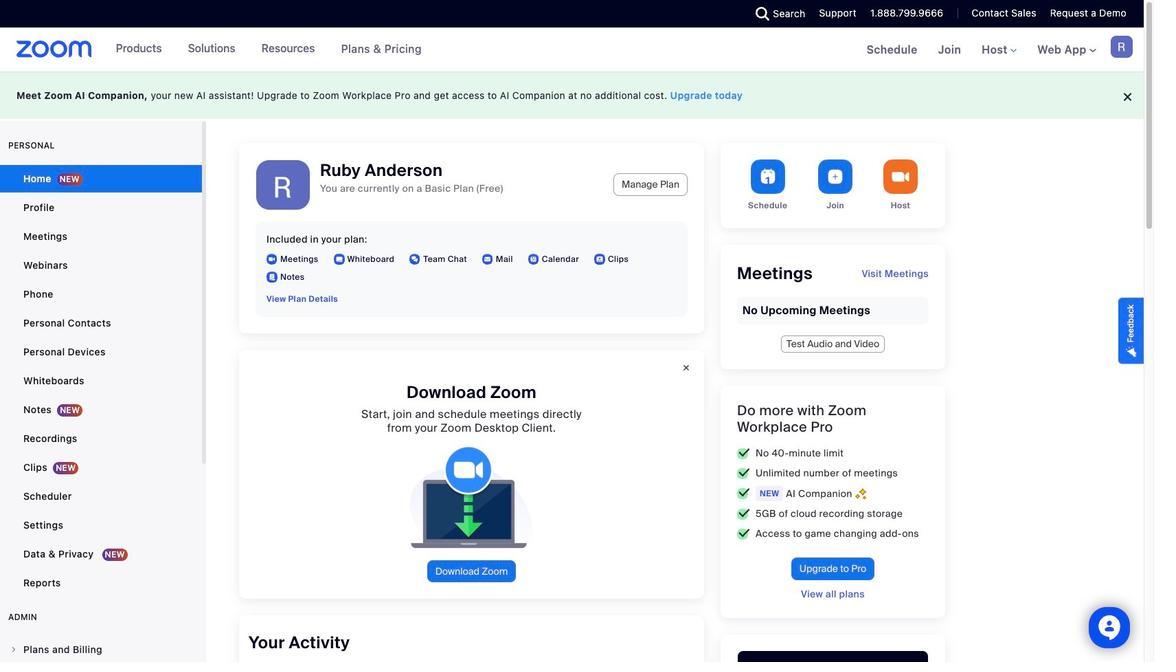 Task type: locate. For each thing, give the bounding box(es) containing it.
join image
[[819, 159, 853, 194]]

2 check box image from the top
[[738, 468, 751, 479]]

profile.zoom_clips image
[[595, 254, 606, 265]]

profile.zoom_mail image
[[482, 254, 493, 265]]

personal menu menu
[[0, 165, 202, 598]]

profile.zoom_whiteboard image
[[334, 254, 345, 265]]

schedule image
[[751, 159, 786, 194]]

product information navigation
[[106, 27, 432, 71]]

menu item
[[0, 637, 202, 662]]

banner
[[0, 27, 1145, 73]]

check box image
[[738, 448, 751, 459], [738, 468, 751, 479], [738, 488, 751, 499], [738, 508, 751, 519], [738, 528, 751, 539]]

profile.zoom_meetings image
[[267, 254, 278, 265]]

download zoom image
[[399, 446, 544, 549]]

5 check box image from the top
[[738, 528, 751, 539]]

3 check box image from the top
[[738, 488, 751, 499]]

footer
[[0, 71, 1145, 119]]



Task type: vqa. For each thing, say whether or not it's contained in the screenshot.
first Cell from the top of the page
no



Task type: describe. For each thing, give the bounding box(es) containing it.
profile.zoom_calendar image
[[529, 254, 540, 265]]

profile.zoom_team_chat image
[[410, 254, 421, 265]]

advanced feature image
[[856, 488, 867, 499]]

right image
[[10, 646, 18, 654]]

profile.zoom_notes image
[[267, 272, 278, 283]]

4 check box image from the top
[[738, 508, 751, 519]]

1 check box image from the top
[[738, 448, 751, 459]]

meetings navigation
[[857, 27, 1145, 73]]

zoom logo image
[[16, 41, 92, 58]]

host image
[[884, 159, 918, 194]]

avatar image
[[256, 160, 310, 214]]

profile picture image
[[1112, 36, 1134, 58]]



